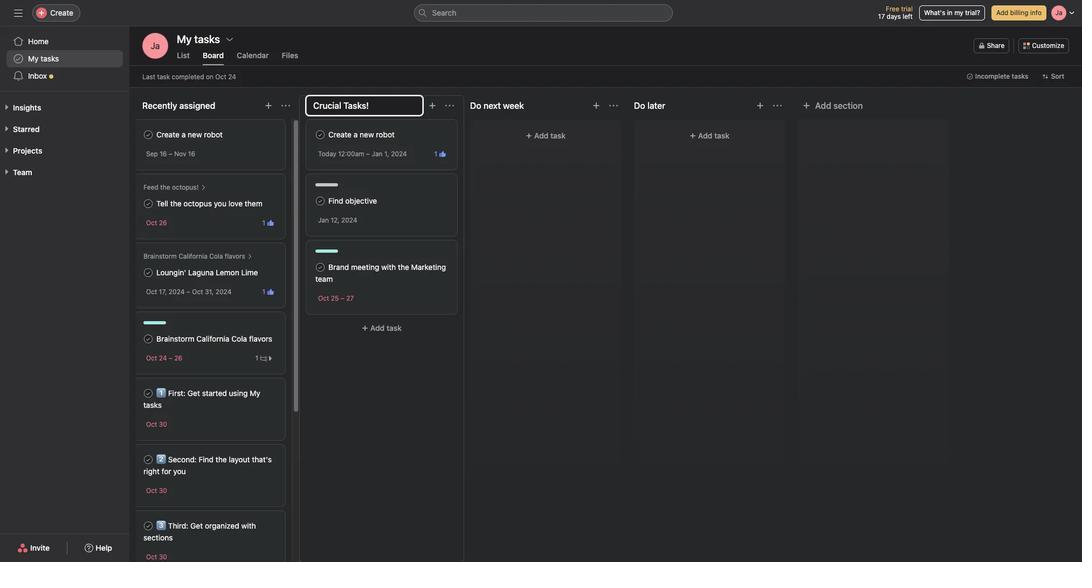 Task type: locate. For each thing, give the bounding box(es) containing it.
0 horizontal spatial create
[[50, 8, 73, 17]]

Completed checkbox
[[314, 195, 327, 208], [142, 197, 155, 210], [142, 267, 155, 279], [142, 387, 155, 400], [142, 454, 155, 467]]

oct 26
[[146, 219, 167, 227]]

add inside button
[[816, 101, 832, 111]]

completed image for tell the octopus you love them
[[142, 128, 155, 141]]

oct 30 down the sections
[[146, 554, 167, 562]]

days
[[887, 12, 902, 21]]

completed image left 3️⃣
[[142, 520, 155, 533]]

with
[[382, 263, 396, 272], [242, 522, 256, 531]]

team button
[[0, 167, 32, 178]]

2 more section actions image from the left
[[610, 101, 618, 110]]

oct 30 button down right
[[146, 487, 167, 495]]

2024
[[391, 150, 407, 158], [342, 216, 358, 224], [169, 288, 185, 296], [216, 288, 232, 296]]

1 30 from the top
[[159, 421, 167, 429]]

0 horizontal spatial cola
[[209, 253, 223, 261]]

0 vertical spatial 24
[[228, 73, 236, 81]]

create up home link
[[50, 8, 73, 17]]

completed image left tell
[[142, 197, 155, 210]]

16 right nov
[[188, 150, 195, 158]]

0 horizontal spatial you
[[173, 467, 186, 476]]

oct down right
[[146, 487, 157, 495]]

projects
[[13, 146, 42, 155]]

brainstorm up loungin'
[[144, 253, 177, 261]]

what's in my trial? button
[[920, 5, 986, 21]]

get for started
[[188, 389, 200, 398]]

first:
[[168, 389, 186, 398]]

0 horizontal spatial create a new robot
[[156, 130, 223, 139]]

0 horizontal spatial add task
[[371, 324, 402, 333]]

my up inbox
[[28, 54, 39, 63]]

more section actions image down the files link
[[282, 101, 290, 110]]

trial
[[902, 5, 913, 13]]

completed checkbox for find objective
[[314, 195, 327, 208]]

completed checkbox left 1️⃣
[[142, 387, 155, 400]]

loungin' laguna lemon lime
[[156, 268, 258, 277]]

oct 30 down right
[[146, 487, 167, 495]]

16 right 'sep'
[[160, 150, 167, 158]]

completed checkbox up oct 24 – 26
[[142, 333, 155, 346]]

2 oct 30 from the top
[[146, 487, 167, 495]]

– right 12:00am
[[366, 150, 370, 158]]

find up 12, at the left top
[[329, 196, 343, 206]]

0 horizontal spatial tasks
[[41, 54, 59, 63]]

completed image up right
[[142, 454, 155, 467]]

1 vertical spatial you
[[173, 467, 186, 476]]

oct 24 – 26
[[146, 354, 183, 363]]

24 up 1️⃣
[[159, 354, 167, 363]]

create a new robot for objective
[[329, 130, 395, 139]]

right
[[144, 467, 160, 476]]

add section button
[[799, 96, 868, 115]]

octopus
[[184, 199, 212, 208]]

section
[[834, 101, 863, 111]]

1 vertical spatial jan
[[318, 216, 329, 224]]

0 vertical spatial flavors
[[225, 253, 245, 261]]

more section actions image for add task icon associated with do later
[[774, 101, 782, 110]]

1
[[435, 150, 438, 158], [262, 219, 265, 227], [262, 288, 265, 296], [255, 354, 258, 362]]

1 vertical spatial cola
[[232, 335, 247, 344]]

new up the today 12:00am – jan 1, 2024
[[360, 130, 374, 139]]

get right 'third:'
[[191, 522, 203, 531]]

more section actions image
[[282, 101, 290, 110], [610, 101, 618, 110]]

free
[[886, 5, 900, 13]]

tasks right 'incomplete'
[[1013, 72, 1029, 80]]

tasks inside dropdown button
[[1013, 72, 1029, 80]]

add billing info
[[997, 9, 1042, 17]]

team
[[316, 275, 333, 284]]

list
[[177, 51, 190, 60]]

a for objective
[[354, 130, 358, 139]]

completed image
[[314, 195, 327, 208], [142, 197, 155, 210], [314, 261, 327, 274], [142, 267, 155, 279], [142, 333, 155, 346], [142, 454, 155, 467], [142, 520, 155, 533]]

– left 27
[[341, 295, 345, 303]]

the left marketing
[[398, 263, 409, 272]]

completed image up 'sep'
[[142, 128, 155, 141]]

oct down tell
[[146, 219, 157, 227]]

find right second:
[[199, 455, 214, 465]]

that's
[[252, 455, 272, 465]]

0 horizontal spatial 24
[[159, 354, 167, 363]]

create up 12:00am
[[329, 130, 352, 139]]

– for sep 16 – nov 16
[[169, 150, 173, 158]]

0 vertical spatial oct 30 button
[[146, 421, 167, 429]]

0 vertical spatial 30
[[159, 421, 167, 429]]

layout
[[229, 455, 250, 465]]

completed checkbox left tell
[[142, 197, 155, 210]]

1 create a new robot from the left
[[156, 130, 223, 139]]

1 horizontal spatial tasks
[[144, 401, 162, 410]]

2 30 from the top
[[159, 487, 167, 495]]

3️⃣ third: get organized with sections
[[144, 522, 256, 543]]

1 vertical spatial brainstorm
[[156, 335, 195, 344]]

my inside my tasks link
[[28, 54, 39, 63]]

2 vertical spatial tasks
[[144, 401, 162, 410]]

oct right on
[[215, 73, 226, 81]]

with right meeting
[[382, 263, 396, 272]]

create a new robot up the today 12:00am – jan 1, 2024
[[329, 130, 395, 139]]

1 oct 30 button from the top
[[146, 421, 167, 429]]

calendar link
[[237, 51, 269, 65]]

1 horizontal spatial flavors
[[249, 335, 273, 344]]

tasks for incomplete tasks
[[1013, 72, 1029, 80]]

get
[[188, 389, 200, 398], [191, 522, 203, 531]]

completed image up the today
[[314, 128, 327, 141]]

2 horizontal spatial tasks
[[1013, 72, 1029, 80]]

0 horizontal spatial more section actions image
[[446, 101, 454, 110]]

robot down the recently assigned
[[204, 130, 223, 139]]

1 button for brainstorm california cola flavors
[[253, 353, 276, 364]]

customize button
[[1019, 38, 1070, 53]]

you down second:
[[173, 467, 186, 476]]

26 up first:
[[174, 354, 183, 363]]

30 down for
[[159, 487, 167, 495]]

ja button
[[142, 33, 168, 59]]

2 create a new robot from the left
[[329, 130, 395, 139]]

completed image
[[142, 128, 155, 141], [314, 128, 327, 141], [142, 387, 155, 400]]

my right using
[[250, 389, 260, 398]]

with inside 3️⃣ third: get organized with sections
[[242, 522, 256, 531]]

27
[[347, 295, 354, 303]]

completed image up jan 12, 2024 button
[[314, 195, 327, 208]]

completed checkbox up jan 12, 2024 button
[[314, 195, 327, 208]]

get for organized
[[191, 522, 203, 531]]

0 horizontal spatial new
[[188, 130, 202, 139]]

0 horizontal spatial find
[[199, 455, 214, 465]]

0 vertical spatial get
[[188, 389, 200, 398]]

1 button for loungin' laguna lemon lime
[[260, 287, 276, 298]]

12,
[[331, 216, 340, 224]]

0 horizontal spatial more section actions image
[[282, 101, 290, 110]]

2 more section actions image from the left
[[774, 101, 782, 110]]

1 horizontal spatial robot
[[376, 130, 395, 139]]

tasks
[[41, 54, 59, 63], [1013, 72, 1029, 80], [144, 401, 162, 410]]

1 vertical spatial 26
[[174, 354, 183, 363]]

completed checkbox for 2️⃣ second: find the layout that's right for you
[[142, 454, 155, 467]]

get inside 3️⃣ third: get organized with sections
[[191, 522, 203, 531]]

robot up 1,
[[376, 130, 395, 139]]

1 horizontal spatial add task button
[[477, 126, 615, 146]]

0 vertical spatial jan
[[372, 150, 383, 158]]

nov
[[174, 150, 186, 158]]

1 vertical spatial get
[[191, 522, 203, 531]]

1 vertical spatial flavors
[[249, 335, 273, 344]]

0 horizontal spatial my
[[28, 54, 39, 63]]

create
[[50, 8, 73, 17], [156, 130, 180, 139], [329, 130, 352, 139]]

oct down 1️⃣
[[146, 421, 157, 429]]

26 down tell
[[159, 219, 167, 227]]

a
[[182, 130, 186, 139], [354, 130, 358, 139]]

a up 12:00am
[[354, 130, 358, 139]]

0 vertical spatial oct 30
[[146, 421, 167, 429]]

add task image
[[264, 101, 273, 110], [592, 101, 601, 110], [756, 101, 765, 110]]

2 new from the left
[[360, 130, 374, 139]]

tasks inside the global element
[[41, 54, 59, 63]]

completed image for tell the octopus you love them
[[142, 197, 155, 210]]

1 a from the left
[[182, 130, 186, 139]]

1 horizontal spatial 24
[[228, 73, 236, 81]]

1 horizontal spatial with
[[382, 263, 396, 272]]

you left love
[[214, 199, 227, 208]]

1 vertical spatial tasks
[[1013, 72, 1029, 80]]

brainstorm california cola flavors
[[144, 253, 245, 261], [156, 335, 273, 344]]

1 horizontal spatial find
[[329, 196, 343, 206]]

31,
[[205, 288, 214, 296]]

free trial 17 days left
[[879, 5, 913, 21]]

more section actions image left do later
[[610, 101, 618, 110]]

24
[[228, 73, 236, 81], [159, 354, 167, 363]]

new up sep 16 – nov 16
[[188, 130, 202, 139]]

2 horizontal spatial add task
[[699, 131, 730, 140]]

1 new from the left
[[188, 130, 202, 139]]

completed checkbox left 3️⃣
[[142, 520, 155, 533]]

with right organized
[[242, 522, 256, 531]]

1 vertical spatial 24
[[159, 354, 167, 363]]

more section actions image
[[446, 101, 454, 110], [774, 101, 782, 110]]

1 horizontal spatial new
[[360, 130, 374, 139]]

oct 30
[[146, 421, 167, 429], [146, 487, 167, 495], [146, 554, 167, 562]]

files
[[282, 51, 298, 60]]

2 add task image from the left
[[592, 101, 601, 110]]

sort button
[[1038, 69, 1070, 84]]

add
[[997, 9, 1009, 17], [816, 101, 832, 111], [535, 131, 549, 140], [699, 131, 713, 140], [371, 324, 385, 333]]

flavors
[[225, 253, 245, 261], [249, 335, 273, 344]]

1 horizontal spatial more section actions image
[[774, 101, 782, 110]]

0 horizontal spatial robot
[[204, 130, 223, 139]]

the inside brand meeting with the marketing team
[[398, 263, 409, 272]]

home
[[28, 37, 49, 46]]

0 horizontal spatial flavors
[[225, 253, 245, 261]]

1 vertical spatial oct 30 button
[[146, 487, 167, 495]]

brand
[[329, 263, 349, 272]]

2 vertical spatial oct 30 button
[[146, 554, 167, 562]]

0 vertical spatial you
[[214, 199, 227, 208]]

0 vertical spatial find
[[329, 196, 343, 206]]

0 horizontal spatial add task image
[[264, 101, 273, 110]]

2 robot from the left
[[376, 130, 395, 139]]

1 vertical spatial find
[[199, 455, 214, 465]]

oct up 1️⃣
[[146, 354, 157, 363]]

create up sep 16 – nov 16
[[156, 130, 180, 139]]

third:
[[168, 522, 188, 531]]

tasks down home
[[41, 54, 59, 63]]

1 vertical spatial 30
[[159, 487, 167, 495]]

1 horizontal spatial more section actions image
[[610, 101, 618, 110]]

cola
[[209, 253, 223, 261], [232, 335, 247, 344]]

1 horizontal spatial add task image
[[592, 101, 601, 110]]

global element
[[0, 26, 129, 91]]

1 add task image from the left
[[264, 101, 273, 110]]

completed image for brand meeting with the marketing team
[[314, 261, 327, 274]]

the
[[160, 183, 170, 192], [170, 199, 182, 208], [398, 263, 409, 272], [216, 455, 227, 465]]

completed checkbox up 'sep'
[[142, 128, 155, 141]]

2 horizontal spatial create
[[329, 130, 352, 139]]

3 add task image from the left
[[756, 101, 765, 110]]

get inside 1️⃣ first: get started using my tasks
[[188, 389, 200, 398]]

tasks inside 1️⃣ first: get started using my tasks
[[144, 401, 162, 410]]

completed image left loungin'
[[142, 267, 155, 279]]

0 vertical spatial tasks
[[41, 54, 59, 63]]

2 oct 30 button from the top
[[146, 487, 167, 495]]

0 vertical spatial brainstorm california cola flavors
[[144, 253, 245, 261]]

1 horizontal spatial you
[[214, 199, 227, 208]]

completed image left 1️⃣
[[142, 387, 155, 400]]

my
[[28, 54, 39, 63], [250, 389, 260, 398]]

–
[[169, 150, 173, 158], [366, 150, 370, 158], [187, 288, 190, 296], [341, 295, 345, 303], [169, 354, 173, 363]]

17,
[[159, 288, 167, 296]]

california down the 31,
[[197, 335, 230, 344]]

24 right on
[[228, 73, 236, 81]]

3️⃣
[[156, 522, 166, 531]]

1 robot from the left
[[204, 130, 223, 139]]

0 horizontal spatial a
[[182, 130, 186, 139]]

inbox
[[28, 71, 47, 80]]

0 horizontal spatial add task button
[[306, 319, 458, 338]]

robot for the
[[204, 130, 223, 139]]

oct 30 button down the sections
[[146, 554, 167, 562]]

add billing info button
[[992, 5, 1047, 21]]

jan left 1,
[[372, 150, 383, 158]]

oct left the 31,
[[192, 288, 203, 296]]

2 horizontal spatial add task button
[[641, 126, 779, 146]]

meeting
[[351, 263, 380, 272]]

completed image for find objective
[[314, 128, 327, 141]]

1 vertical spatial oct 30
[[146, 487, 167, 495]]

2 horizontal spatial add task image
[[756, 101, 765, 110]]

files link
[[282, 51, 298, 65]]

completed checkbox for loungin' laguna lemon lime
[[142, 267, 155, 279]]

completed checkbox left loungin'
[[142, 267, 155, 279]]

sort
[[1052, 72, 1065, 80]]

brainstorm up oct 24 – 26
[[156, 335, 195, 344]]

create a new robot up nov
[[156, 130, 223, 139]]

1 oct 30 from the top
[[146, 421, 167, 429]]

1 horizontal spatial create a new robot
[[329, 130, 395, 139]]

brainstorm california cola flavors up laguna
[[144, 253, 245, 261]]

0 horizontal spatial 16
[[160, 150, 167, 158]]

1 more section actions image from the left
[[282, 101, 290, 110]]

jan left 12, at the left top
[[318, 216, 329, 224]]

17
[[879, 12, 886, 21]]

2 vertical spatial oct 30
[[146, 554, 167, 562]]

oct 30 button down 1️⃣
[[146, 421, 167, 429]]

add task image for do later
[[756, 101, 765, 110]]

– left nov
[[169, 150, 173, 158]]

invite button
[[10, 539, 57, 558]]

1 horizontal spatial a
[[354, 130, 358, 139]]

brainstorm california cola flavors down the 31,
[[156, 335, 273, 344]]

you
[[214, 199, 227, 208], [173, 467, 186, 476]]

1 horizontal spatial 26
[[174, 354, 183, 363]]

completed image for loungin' laguna lemon lime
[[142, 267, 155, 279]]

1 vertical spatial my
[[250, 389, 260, 398]]

california up laguna
[[179, 253, 208, 261]]

– for oct 24 – 26
[[169, 354, 173, 363]]

add task for do later
[[699, 131, 730, 140]]

completed image up team
[[314, 261, 327, 274]]

california
[[179, 253, 208, 261], [197, 335, 230, 344]]

26
[[159, 219, 167, 227], [174, 354, 183, 363]]

oct 30 down 1️⃣
[[146, 421, 167, 429]]

completed checkbox for 1️⃣ first: get started using my tasks
[[142, 387, 155, 400]]

trial?
[[966, 9, 981, 17]]

get right first:
[[188, 389, 200, 398]]

jan
[[372, 150, 383, 158], [318, 216, 329, 224]]

you inside the 2️⃣ second: find the layout that's right for you
[[173, 467, 186, 476]]

3 30 from the top
[[159, 554, 167, 562]]

1 horizontal spatial add task
[[535, 131, 566, 140]]

30 down the sections
[[159, 554, 167, 562]]

find inside the 2️⃣ second: find the layout that's right for you
[[199, 455, 214, 465]]

completed checkbox up right
[[142, 454, 155, 467]]

robot
[[204, 130, 223, 139], [376, 130, 395, 139]]

1 vertical spatial with
[[242, 522, 256, 531]]

1️⃣ first: get started using my tasks
[[144, 389, 260, 410]]

completed image for brainstorm california cola flavors
[[142, 333, 155, 346]]

the left layout
[[216, 455, 227, 465]]

1 horizontal spatial 16
[[188, 150, 195, 158]]

a up nov
[[182, 130, 186, 139]]

16
[[160, 150, 167, 158], [188, 150, 195, 158]]

Completed checkbox
[[142, 128, 155, 141], [314, 128, 327, 141], [314, 261, 327, 274], [142, 333, 155, 346], [142, 520, 155, 533]]

laguna
[[188, 268, 214, 277]]

tasks down 1️⃣
[[144, 401, 162, 410]]

0 vertical spatial with
[[382, 263, 396, 272]]

0 vertical spatial my
[[28, 54, 39, 63]]

– up first:
[[169, 354, 173, 363]]

oct 30 for right
[[146, 487, 167, 495]]

new for objective
[[360, 130, 374, 139]]

0 vertical spatial 26
[[159, 219, 167, 227]]

help
[[96, 544, 112, 553]]

2 vertical spatial 30
[[159, 554, 167, 562]]

left
[[903, 12, 913, 21]]

recently assigned
[[142, 101, 216, 111]]

1 more section actions image from the left
[[446, 101, 454, 110]]

30
[[159, 421, 167, 429], [159, 487, 167, 495], [159, 554, 167, 562]]

30 down 1️⃣
[[159, 421, 167, 429]]

completed image up oct 24 – 26
[[142, 333, 155, 346]]

started
[[202, 389, 227, 398]]

1 horizontal spatial my
[[250, 389, 260, 398]]

0 vertical spatial brainstorm
[[144, 253, 177, 261]]

0 horizontal spatial with
[[242, 522, 256, 531]]

oct 30 button
[[146, 421, 167, 429], [146, 487, 167, 495], [146, 554, 167, 562]]

oct left 17,
[[146, 288, 157, 296]]

0 horizontal spatial 26
[[159, 219, 167, 227]]

1 horizontal spatial create
[[156, 130, 180, 139]]

2 a from the left
[[354, 130, 358, 139]]



Task type: vqa. For each thing, say whether or not it's contained in the screenshot.
Jan 12, 2024
yes



Task type: describe. For each thing, give the bounding box(es) containing it.
oct down the sections
[[146, 554, 157, 562]]

hide sidebar image
[[14, 9, 23, 17]]

30 for right
[[159, 487, 167, 495]]

tell the octopus you love them
[[156, 199, 263, 208]]

completed image for 3️⃣ third: get organized with sections
[[142, 520, 155, 533]]

– for oct 25 – 27
[[341, 295, 345, 303]]

add task image
[[428, 101, 437, 110]]

calendar
[[237, 51, 269, 60]]

search
[[432, 8, 457, 17]]

oct 30 for tasks
[[146, 421, 167, 429]]

1 vertical spatial brainstorm california cola flavors
[[156, 335, 273, 344]]

oct 26 button
[[146, 219, 167, 227]]

1 vertical spatial california
[[197, 335, 230, 344]]

today 12:00am – jan 1, 2024
[[318, 150, 407, 158]]

my
[[955, 9, 964, 17]]

board
[[203, 51, 224, 60]]

completed image for find objective
[[314, 195, 327, 208]]

love
[[229, 199, 243, 208]]

2 16 from the left
[[188, 150, 195, 158]]

lime
[[241, 268, 258, 277]]

the inside the 2️⃣ second: find the layout that's right for you
[[216, 455, 227, 465]]

new for the
[[188, 130, 202, 139]]

with inside brand meeting with the marketing team
[[382, 263, 396, 272]]

do
[[470, 101, 482, 111]]

create for tell the octopus you love them
[[156, 130, 180, 139]]

using
[[229, 389, 248, 398]]

oct 30 button for tasks
[[146, 421, 167, 429]]

second:
[[168, 455, 197, 465]]

my inside 1️⃣ first: get started using my tasks
[[250, 389, 260, 398]]

1 horizontal spatial cola
[[232, 335, 247, 344]]

create for find objective
[[329, 130, 352, 139]]

insights button
[[0, 103, 41, 113]]

3 oct 30 from the top
[[146, 554, 167, 562]]

0 vertical spatial california
[[179, 253, 208, 261]]

add inside button
[[997, 9, 1009, 17]]

25
[[331, 295, 339, 303]]

marketing
[[411, 263, 446, 272]]

projects button
[[0, 146, 42, 156]]

0 vertical spatial cola
[[209, 253, 223, 261]]

sep
[[146, 150, 158, 158]]

0 horizontal spatial jan
[[318, 216, 329, 224]]

more section actions image for do next week
[[610, 101, 618, 110]]

what's
[[925, 9, 946, 17]]

the right the feed
[[160, 183, 170, 192]]

tasks for my tasks
[[41, 54, 59, 63]]

sep 16 – nov 16
[[146, 150, 195, 158]]

board link
[[203, 51, 224, 65]]

for
[[162, 467, 171, 476]]

info
[[1031, 9, 1042, 17]]

2024 right the 31,
[[216, 288, 232, 296]]

1️⃣
[[156, 389, 166, 398]]

2024 right 1,
[[391, 150, 407, 158]]

home link
[[6, 33, 123, 50]]

last
[[142, 73, 155, 81]]

1,
[[385, 150, 389, 158]]

1 16 from the left
[[160, 150, 167, 158]]

them
[[245, 199, 263, 208]]

my tasks
[[177, 33, 220, 45]]

show options image
[[226, 35, 234, 44]]

add task image for do next week
[[592, 101, 601, 110]]

oct 30 button for right
[[146, 487, 167, 495]]

– left the 31,
[[187, 288, 190, 296]]

robot for objective
[[376, 130, 395, 139]]

what's in my trial?
[[925, 9, 981, 17]]

ja
[[151, 41, 160, 51]]

insights
[[13, 103, 41, 112]]

share
[[988, 42, 1005, 50]]

30 for tasks
[[159, 421, 167, 429]]

find objective
[[329, 196, 377, 206]]

more section actions image for add task image
[[446, 101, 454, 110]]

feed the octopus!
[[144, 183, 199, 192]]

oct left 25
[[318, 295, 329, 303]]

inbox link
[[6, 67, 123, 85]]

share button
[[974, 38, 1010, 53]]

sections
[[144, 534, 173, 543]]

search list box
[[414, 4, 673, 22]]

next week
[[484, 101, 524, 111]]

my tasks
[[28, 54, 59, 63]]

12:00am
[[338, 150, 365, 158]]

search button
[[414, 4, 673, 22]]

add task button for do next week
[[477, 126, 615, 146]]

incomplete tasks
[[976, 72, 1029, 80]]

create inside dropdown button
[[50, 8, 73, 17]]

jan 12, 2024 button
[[318, 216, 358, 224]]

completed checkbox up the today
[[314, 128, 327, 141]]

2024 right 12, at the left top
[[342, 216, 358, 224]]

in
[[948, 9, 953, 17]]

2024 right 17,
[[169, 288, 185, 296]]

my tasks link
[[6, 50, 123, 67]]

loungin'
[[156, 268, 186, 277]]

customize
[[1033, 42, 1065, 50]]

1 button for tell the octopus you love them
[[260, 218, 276, 228]]

today
[[318, 150, 337, 158]]

add task button for do later
[[641, 126, 779, 146]]

do later
[[635, 101, 666, 111]]

more section actions image for recently assigned
[[282, 101, 290, 110]]

on
[[206, 73, 214, 81]]

add section
[[816, 101, 863, 111]]

brand meeting with the marketing team
[[316, 263, 446, 284]]

completed image for 2️⃣ second: find the layout that's right for you
[[142, 454, 155, 467]]

jan 12, 2024
[[318, 216, 358, 224]]

completed checkbox up team
[[314, 261, 327, 274]]

create button
[[32, 4, 80, 22]]

oct 17, 2024 – oct 31, 2024
[[146, 288, 232, 296]]

– for today 12:00am – jan 1, 2024
[[366, 150, 370, 158]]

add task for do next week
[[535, 131, 566, 140]]

last task completed on oct 24
[[142, 73, 236, 81]]

2️⃣
[[156, 455, 166, 465]]

incomplete tasks button
[[962, 69, 1034, 84]]

create a new robot for the
[[156, 130, 223, 139]]

a for the
[[182, 130, 186, 139]]

the right tell
[[170, 199, 182, 208]]

invite
[[30, 544, 50, 553]]

feed
[[144, 183, 159, 192]]

add task image for recently assigned
[[264, 101, 273, 110]]

list link
[[177, 51, 190, 65]]

help button
[[78, 539, 119, 558]]

completed checkbox for tell the octopus you love them
[[142, 197, 155, 210]]

organized
[[205, 522, 239, 531]]

New section text field
[[306, 96, 423, 115]]

starred button
[[0, 124, 40, 135]]

billing
[[1011, 9, 1029, 17]]

tell
[[156, 199, 168, 208]]

1 horizontal spatial jan
[[372, 150, 383, 158]]

oct 25 – 27
[[318, 295, 354, 303]]

3 oct 30 button from the top
[[146, 554, 167, 562]]



